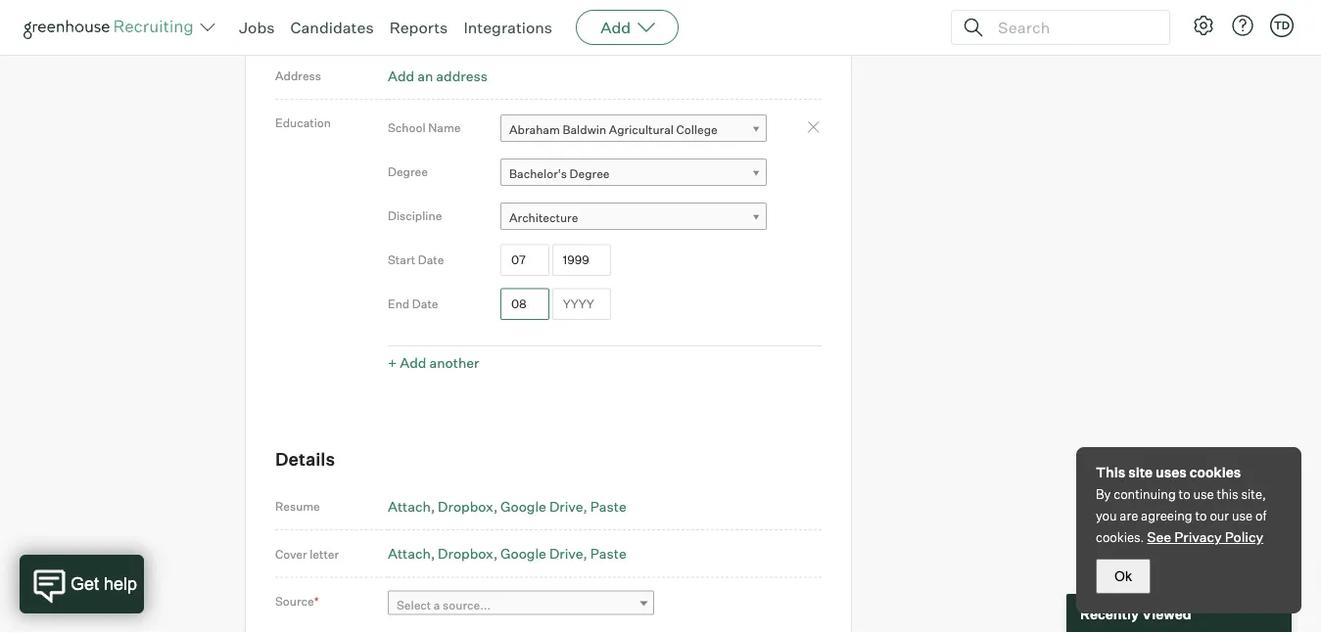 Task type: vqa. For each thing, say whether or not it's contained in the screenshot.
"No" in the Prospect Owner No owner
no



Task type: describe. For each thing, give the bounding box(es) containing it.
privacy
[[1175, 529, 1222, 546]]

abraham
[[509, 122, 560, 137]]

add an address
[[388, 67, 488, 84]]

mm text field for start date
[[501, 244, 550, 276]]

of
[[1256, 509, 1267, 524]]

add for add an address
[[388, 67, 415, 84]]

+
[[388, 354, 397, 371]]

architecture link
[[501, 203, 767, 231]]

letter
[[310, 547, 339, 562]]

recently
[[1081, 606, 1139, 623]]

this
[[1217, 487, 1239, 503]]

school name
[[388, 121, 461, 135]]

paste link for cover letter
[[590, 546, 627, 563]]

uses
[[1156, 464, 1187, 482]]

education element
[[388, 106, 822, 376]]

discipline
[[388, 209, 442, 223]]

attach link for cover letter
[[388, 546, 435, 563]]

YYYY text field
[[552, 244, 611, 276]]

you
[[1096, 509, 1117, 524]]

cover letter
[[275, 547, 339, 562]]

recently viewed
[[1081, 606, 1192, 623]]

this
[[1096, 464, 1126, 482]]

add for add
[[601, 18, 631, 37]]

+ add another
[[388, 354, 480, 371]]

paste for resume
[[590, 498, 627, 515]]

another
[[430, 354, 480, 371]]

drive for resume
[[550, 498, 583, 515]]

cookies.
[[1096, 530, 1145, 546]]

jobs link
[[239, 18, 275, 37]]

attach dropbox google drive paste for cover letter
[[388, 546, 627, 563]]

our
[[1210, 509, 1230, 524]]

google drive link for resume
[[501, 498, 588, 515]]

source *
[[275, 595, 319, 610]]

see
[[1148, 529, 1172, 546]]

select
[[397, 598, 431, 613]]

websites
[[275, 22, 326, 36]]

0 vertical spatial use
[[1194, 487, 1215, 503]]

1 horizontal spatial degree
[[570, 166, 610, 181]]

site,
[[1242, 487, 1267, 503]]

bachelor's degree
[[509, 166, 610, 181]]

education
[[275, 116, 331, 130]]

by continuing to use this site, you are agreeing to our use of cookies.
[[1096, 487, 1267, 546]]

start date
[[388, 253, 444, 268]]

YYYY text field
[[552, 288, 611, 320]]

ok
[[1115, 569, 1133, 584]]

bachelor's degree link
[[501, 159, 767, 187]]

resume
[[275, 500, 320, 514]]

td button
[[1267, 10, 1298, 41]]

reports
[[390, 18, 448, 37]]

1 horizontal spatial to
[[1196, 509, 1208, 524]]

candidates
[[291, 18, 374, 37]]

architecture
[[509, 210, 578, 225]]

date for end date
[[412, 297, 438, 312]]

end
[[388, 297, 410, 312]]

end date
[[388, 297, 438, 312]]

cover
[[275, 547, 307, 562]]

details
[[275, 448, 335, 470]]

Search text field
[[994, 13, 1152, 42]]

integrations
[[464, 18, 553, 37]]

google for cover letter
[[501, 546, 547, 563]]

viewed
[[1142, 606, 1192, 623]]

baldwin
[[563, 122, 607, 137]]

attach for resume
[[388, 498, 431, 515]]

name
[[428, 121, 461, 135]]

jobs
[[239, 18, 275, 37]]

add button
[[576, 10, 679, 45]]

google drive link for cover letter
[[501, 546, 588, 563]]

dropbox link for cover letter
[[438, 546, 498, 563]]

attach link for resume
[[388, 498, 435, 515]]



Task type: locate. For each thing, give the bounding box(es) containing it.
MM text field
[[501, 244, 550, 276], [501, 288, 550, 320]]

integrations link
[[464, 18, 553, 37]]

attach
[[388, 498, 431, 515], [388, 546, 431, 563]]

date for start date
[[418, 253, 444, 268]]

1 vertical spatial attach
[[388, 546, 431, 563]]

td button
[[1271, 14, 1294, 37]]

site
[[1129, 464, 1153, 482]]

0 vertical spatial attach
[[388, 498, 431, 515]]

0 vertical spatial paste
[[590, 498, 627, 515]]

cookies
[[1190, 464, 1242, 482]]

see privacy policy
[[1148, 529, 1264, 546]]

1 vertical spatial paste link
[[590, 546, 627, 563]]

1 vertical spatial a
[[434, 598, 440, 613]]

mm text field left yyyy text field
[[501, 288, 550, 320]]

a for select
[[434, 598, 440, 613]]

degree
[[388, 165, 428, 179], [570, 166, 610, 181]]

select a source...
[[397, 598, 491, 613]]

continuing
[[1114, 487, 1176, 503]]

add
[[601, 18, 631, 37], [388, 20, 415, 37], [388, 67, 415, 84], [400, 354, 427, 371]]

are
[[1120, 509, 1139, 524]]

a right select
[[434, 598, 440, 613]]

2 paste link from the top
[[590, 546, 627, 563]]

1 vertical spatial google drive link
[[501, 546, 588, 563]]

configure image
[[1192, 14, 1216, 37]]

mm text field for end date
[[501, 288, 550, 320]]

1 vertical spatial attach dropbox google drive paste
[[388, 546, 627, 563]]

1 attach link from the top
[[388, 498, 435, 515]]

use left of
[[1233, 509, 1253, 524]]

attach link
[[388, 498, 435, 515], [388, 546, 435, 563]]

add inside education element
[[400, 354, 427, 371]]

1 google from the top
[[501, 498, 547, 515]]

candidates link
[[291, 18, 374, 37]]

0 vertical spatial a
[[418, 20, 425, 37]]

a for add
[[418, 20, 425, 37]]

0 horizontal spatial use
[[1194, 487, 1215, 503]]

0 vertical spatial to
[[1179, 487, 1191, 503]]

*
[[314, 595, 319, 610]]

add a website
[[388, 20, 478, 37]]

0 vertical spatial date
[[418, 253, 444, 268]]

date
[[418, 253, 444, 268], [412, 297, 438, 312]]

a
[[418, 20, 425, 37], [434, 598, 440, 613]]

dropbox for resume
[[438, 498, 494, 515]]

0 vertical spatial drive
[[550, 498, 583, 515]]

see privacy policy link
[[1148, 529, 1264, 546]]

address
[[275, 69, 321, 83]]

0 horizontal spatial a
[[418, 20, 425, 37]]

1 horizontal spatial use
[[1233, 509, 1253, 524]]

paste
[[590, 498, 627, 515], [590, 546, 627, 563]]

2 mm text field from the top
[[501, 288, 550, 320]]

1 vertical spatial dropbox
[[438, 546, 494, 563]]

date right end
[[412, 297, 438, 312]]

attach dropbox google drive paste for resume
[[388, 498, 627, 515]]

a left website
[[418, 20, 425, 37]]

dropbox for cover letter
[[438, 546, 494, 563]]

1 vertical spatial mm text field
[[501, 288, 550, 320]]

1 vertical spatial attach link
[[388, 546, 435, 563]]

source
[[275, 595, 314, 610]]

ok button
[[1096, 559, 1151, 595]]

1 vertical spatial paste
[[590, 546, 627, 563]]

2 attach from the top
[[388, 546, 431, 563]]

0 vertical spatial google
[[501, 498, 547, 515]]

2 attach link from the top
[[388, 546, 435, 563]]

drive
[[550, 498, 583, 515], [550, 546, 583, 563]]

1 dropbox from the top
[[438, 498, 494, 515]]

source...
[[443, 598, 491, 613]]

drive for cover letter
[[550, 546, 583, 563]]

1 vertical spatial dropbox link
[[438, 546, 498, 563]]

abraham baldwin agricultural college link
[[501, 115, 767, 143]]

google
[[501, 498, 547, 515], [501, 546, 547, 563]]

use left this
[[1194, 487, 1215, 503]]

reports link
[[390, 18, 448, 37]]

agricultural
[[609, 122, 674, 137]]

0 vertical spatial paste link
[[590, 498, 627, 515]]

2 attach dropbox google drive paste from the top
[[388, 546, 627, 563]]

0 horizontal spatial degree
[[388, 165, 428, 179]]

attach for cover letter
[[388, 546, 431, 563]]

0 vertical spatial dropbox link
[[438, 498, 498, 515]]

0 vertical spatial mm text field
[[501, 244, 550, 276]]

use
[[1194, 487, 1215, 503], [1233, 509, 1253, 524]]

to down uses
[[1179, 487, 1191, 503]]

dropbox link
[[438, 498, 498, 515], [438, 546, 498, 563]]

1 google drive link from the top
[[501, 498, 588, 515]]

school
[[388, 121, 426, 135]]

add for add a website
[[388, 20, 415, 37]]

add a website link
[[388, 20, 478, 37]]

+ add another link
[[388, 354, 480, 371]]

to
[[1179, 487, 1191, 503], [1196, 509, 1208, 524]]

0 horizontal spatial to
[[1179, 487, 1191, 503]]

by
[[1096, 487, 1111, 503]]

2 dropbox link from the top
[[438, 546, 498, 563]]

degree down school
[[388, 165, 428, 179]]

an
[[418, 67, 433, 84]]

google drive link
[[501, 498, 588, 515], [501, 546, 588, 563]]

degree down baldwin
[[570, 166, 610, 181]]

to left our on the right of the page
[[1196, 509, 1208, 524]]

bachelor's
[[509, 166, 567, 181]]

1 horizontal spatial a
[[434, 598, 440, 613]]

dropbox link for resume
[[438, 498, 498, 515]]

address
[[436, 67, 488, 84]]

date right the start on the left of the page
[[418, 253, 444, 268]]

attach dropbox google drive paste
[[388, 498, 627, 515], [388, 546, 627, 563]]

abraham baldwin agricultural college
[[509, 122, 718, 137]]

1 vertical spatial google
[[501, 546, 547, 563]]

select a source... link
[[388, 591, 654, 620]]

1 attach dropbox google drive paste from the top
[[388, 498, 627, 515]]

college
[[677, 122, 718, 137]]

paste for cover letter
[[590, 546, 627, 563]]

a inside select a source... link
[[434, 598, 440, 613]]

td
[[1275, 19, 1290, 32]]

paste link
[[590, 498, 627, 515], [590, 546, 627, 563]]

paste link for resume
[[590, 498, 627, 515]]

1 paste from the top
[[590, 498, 627, 515]]

google for resume
[[501, 498, 547, 515]]

2 paste from the top
[[590, 546, 627, 563]]

2 google drive link from the top
[[501, 546, 588, 563]]

website
[[428, 20, 478, 37]]

1 attach from the top
[[388, 498, 431, 515]]

1 drive from the top
[[550, 498, 583, 515]]

2 google from the top
[[501, 546, 547, 563]]

add inside popup button
[[601, 18, 631, 37]]

start
[[388, 253, 416, 268]]

2 drive from the top
[[550, 546, 583, 563]]

1 vertical spatial drive
[[550, 546, 583, 563]]

2 dropbox from the top
[[438, 546, 494, 563]]

add an address link
[[388, 67, 488, 84]]

0 vertical spatial attach link
[[388, 498, 435, 515]]

agreeing
[[1142, 509, 1193, 524]]

policy
[[1225, 529, 1264, 546]]

1 mm text field from the top
[[501, 244, 550, 276]]

1 dropbox link from the top
[[438, 498, 498, 515]]

1 paste link from the top
[[590, 498, 627, 515]]

this site uses cookies
[[1096, 464, 1242, 482]]

0 vertical spatial google drive link
[[501, 498, 588, 515]]

1 vertical spatial to
[[1196, 509, 1208, 524]]

dropbox
[[438, 498, 494, 515], [438, 546, 494, 563]]

1 vertical spatial use
[[1233, 509, 1253, 524]]

greenhouse recruiting image
[[24, 16, 200, 39]]

mm text field down architecture
[[501, 244, 550, 276]]

0 vertical spatial dropbox
[[438, 498, 494, 515]]

0 vertical spatial attach dropbox google drive paste
[[388, 498, 627, 515]]

1 vertical spatial date
[[412, 297, 438, 312]]



